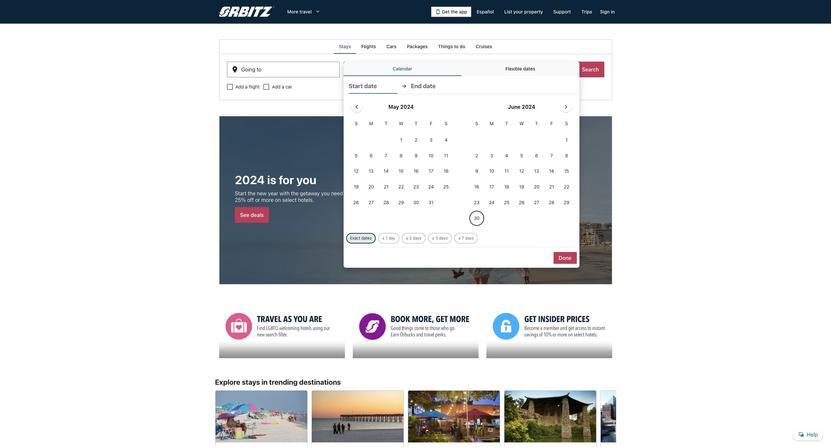 Task type: vqa. For each thing, say whether or not it's contained in the screenshot.
Car rental in Atlanta Link
no



Task type: locate. For each thing, give the bounding box(es) containing it.
1 date from the left
[[365, 83, 377, 89]]

1 s from the left
[[355, 121, 358, 126]]

26 inside june 2024 element
[[519, 200, 525, 205]]

6 for first 6 button from left
[[370, 153, 373, 158]]

application containing may 2024
[[349, 99, 575, 226]]

2 ± from the left
[[406, 236, 409, 241]]

0 vertical spatial 17 button
[[424, 164, 439, 179]]

w down may 2024
[[399, 121, 404, 126]]

24
[[429, 184, 434, 190], [489, 200, 495, 205]]

22 inside may 2024 element
[[399, 184, 404, 190]]

0 vertical spatial 9 button
[[409, 148, 424, 163]]

20 for second the 20 button from right
[[369, 184, 374, 190]]

1 horizontal spatial 25
[[504, 200, 510, 205]]

3 s from the left
[[476, 121, 479, 126]]

and
[[344, 191, 353, 196]]

1
[[400, 137, 402, 143], [566, 137, 568, 143], [386, 236, 388, 241]]

2 13 from the left
[[535, 168, 540, 174]]

in right stays
[[262, 378, 268, 386]]

japanese tea gardens featuring a garden and a pond image
[[504, 390, 597, 442]]

0 horizontal spatial 23 button
[[409, 179, 424, 194]]

1 horizontal spatial date
[[423, 83, 436, 89]]

0 vertical spatial 18
[[444, 168, 449, 174]]

add left car
[[272, 84, 281, 89]]

2 22 from the left
[[564, 184, 570, 190]]

more travel button
[[282, 6, 326, 18]]

18 inside may 2024 element
[[444, 168, 449, 174]]

0 horizontal spatial 2
[[410, 236, 412, 241]]

0 horizontal spatial m
[[369, 121, 373, 126]]

28 button
[[379, 195, 394, 210], [545, 195, 560, 210]]

21 button
[[379, 179, 394, 194], [545, 179, 560, 194]]

3 ± from the left
[[432, 236, 435, 241]]

f inside may 2024 element
[[430, 121, 433, 126]]

2024 right may
[[401, 104, 414, 110]]

2 5 from the left
[[521, 153, 523, 158]]

2 horizontal spatial days
[[466, 236, 474, 241]]

w inside may 2024 element
[[399, 121, 404, 126]]

1 horizontal spatial 28
[[549, 200, 555, 205]]

the right get
[[451, 9, 458, 14]]

1 12 from the left
[[354, 168, 359, 174]]

the up select
[[291, 191, 299, 196]]

9 inside june 2024 element
[[476, 168, 479, 174]]

0 horizontal spatial w
[[399, 121, 404, 126]]

1 20 button from the left
[[364, 179, 379, 194]]

3 t from the left
[[506, 121, 509, 126]]

days left ± 7 days
[[439, 236, 448, 241]]

1 inside june 2024 element
[[566, 137, 568, 143]]

1 29 from the left
[[399, 200, 404, 205]]

things to do link
[[433, 39, 471, 54]]

15 inside may 2024 element
[[399, 168, 404, 174]]

14 button
[[379, 164, 394, 179], [545, 164, 560, 179]]

9 button inside june 2024 element
[[470, 164, 485, 179]]

support
[[554, 9, 571, 14]]

1 horizontal spatial you
[[321, 191, 330, 196]]

0 vertical spatial 3 button
[[424, 132, 439, 147]]

1 26 button from the left
[[349, 195, 364, 210]]

0 horizontal spatial 2024
[[235, 173, 265, 187]]

0 vertical spatial start
[[349, 83, 363, 89]]

sign in
[[601, 9, 615, 14]]

26 inside may 2024 element
[[354, 200, 359, 205]]

± 7 days
[[459, 236, 474, 241]]

2 21 from the left
[[550, 184, 554, 190]]

1 vertical spatial 10
[[490, 168, 495, 174]]

9 inside may 2024 element
[[415, 153, 418, 158]]

2 m from the left
[[490, 121, 494, 126]]

1 26 from the left
[[354, 200, 359, 205]]

june 2024 element
[[470, 120, 575, 226]]

19 for second 19 button from the right
[[354, 184, 359, 190]]

1 for second '1' button from right
[[400, 137, 402, 143]]

1 horizontal spatial 4
[[506, 153, 509, 158]]

you up getaway
[[296, 173, 317, 187]]

2 22 button from the left
[[560, 179, 575, 194]]

0 horizontal spatial 18
[[444, 168, 449, 174]]

0 horizontal spatial 20
[[369, 184, 374, 190]]

0 vertical spatial 11
[[444, 153, 448, 158]]

start inside button
[[349, 83, 363, 89]]

calendar link
[[344, 62, 462, 76]]

1 vertical spatial 3
[[491, 153, 494, 158]]

12 inside june 2024 element
[[520, 168, 524, 174]]

0 horizontal spatial 17 button
[[424, 164, 439, 179]]

opens in a new window image
[[219, 304, 225, 310], [353, 304, 358, 310]]

12 for 2nd 12 button from right
[[354, 168, 359, 174]]

30 inside june 2024 element
[[474, 215, 480, 221]]

the for start
[[248, 191, 256, 196]]

13
[[369, 168, 374, 174], [535, 168, 540, 174]]

tab list up calendar
[[219, 39, 613, 54]]

1 27 button from the left
[[364, 195, 379, 210]]

1 horizontal spatial 2 button
[[470, 148, 485, 163]]

7 inside june 2024 element
[[551, 153, 553, 158]]

a left flight
[[245, 84, 248, 89]]

days left ± 3 days
[[413, 236, 422, 241]]

0 horizontal spatial 6
[[370, 153, 373, 158]]

28 inside may 2024 element
[[384, 200, 389, 205]]

4 ± from the left
[[459, 236, 461, 241]]

0 horizontal spatial 5
[[355, 153, 358, 158]]

1 8 from the left
[[400, 153, 403, 158]]

2 28 button from the left
[[545, 195, 560, 210]]

1 vertical spatial 9 button
[[470, 164, 485, 179]]

8
[[400, 153, 403, 158], [566, 153, 568, 158]]

1 horizontal spatial 1
[[400, 137, 402, 143]]

flexible dates link
[[462, 62, 580, 76]]

0 vertical spatial 3
[[430, 137, 433, 143]]

trips link
[[577, 6, 598, 18]]

on
[[275, 197, 281, 203]]

0 vertical spatial 30
[[414, 200, 419, 205]]

0 horizontal spatial 16
[[414, 168, 419, 174]]

± for ± 3 days
[[432, 236, 435, 241]]

16 for the left 16 button
[[414, 168, 419, 174]]

0 horizontal spatial 23
[[414, 184, 419, 190]]

1 horizontal spatial 5
[[521, 153, 523, 158]]

1 horizontal spatial 26
[[519, 200, 525, 205]]

1 5 button from the left
[[349, 148, 364, 163]]

5 inside may 2024 element
[[355, 153, 358, 158]]

support link
[[549, 6, 577, 18]]

2 s from the left
[[445, 121, 448, 126]]

4 button
[[439, 132, 454, 147], [500, 148, 515, 163]]

you left need
[[321, 191, 330, 196]]

the up "off"
[[248, 191, 256, 196]]

2024
[[401, 104, 414, 110], [522, 104, 536, 110], [235, 173, 265, 187]]

in inside dropdown button
[[611, 9, 615, 14]]

22
[[399, 184, 404, 190], [564, 184, 570, 190]]

in inside "2024 is for you" main content
[[262, 378, 268, 386]]

2 horizontal spatial 1
[[566, 137, 568, 143]]

2024 right june
[[522, 104, 536, 110]]

add
[[236, 84, 244, 89], [272, 84, 281, 89]]

see deals
[[240, 212, 264, 218]]

1 vertical spatial 25
[[504, 200, 510, 205]]

1 20 from the left
[[369, 184, 374, 190]]

4
[[445, 137, 448, 143], [506, 153, 509, 158]]

24 for the rightmost 24 button
[[489, 200, 495, 205]]

2 horizontal spatial 2024
[[522, 104, 536, 110]]

flexible
[[506, 66, 522, 71]]

19 for 1st 19 button from the right
[[520, 184, 525, 190]]

days for ± 3 days
[[439, 236, 448, 241]]

add a flight
[[236, 84, 260, 89]]

± for ± 2 days
[[406, 236, 409, 241]]

1 vertical spatial you
[[321, 191, 330, 196]]

1 horizontal spatial 26 button
[[515, 195, 530, 210]]

± right day
[[406, 236, 409, 241]]

1 ± from the left
[[382, 236, 385, 241]]

23 button inside may 2024 element
[[409, 179, 424, 194]]

2 1 button from the left
[[560, 132, 575, 147]]

1 horizontal spatial 20
[[534, 184, 540, 190]]

1 horizontal spatial 27 button
[[530, 195, 545, 210]]

7 for first 7 button from right
[[551, 153, 553, 158]]

2 20 from the left
[[534, 184, 540, 190]]

application inside "2024 is for you" main content
[[349, 99, 575, 226]]

app
[[459, 9, 468, 14]]

26 button
[[349, 195, 364, 210], [515, 195, 530, 210]]

w inside june 2024 element
[[520, 121, 524, 126]]

1 5 from the left
[[355, 153, 358, 158]]

30 inside may 2024 element
[[414, 200, 419, 205]]

download the app button image
[[436, 9, 441, 14]]

1 14 from the left
[[384, 168, 389, 174]]

29 inside may 2024 element
[[399, 200, 404, 205]]

9 button inside may 2024 element
[[409, 148, 424, 163]]

travel sale activities deals image
[[219, 116, 613, 285]]

1 horizontal spatial 19
[[520, 184, 525, 190]]

11
[[444, 153, 448, 158], [505, 168, 509, 174]]

0 vertical spatial 17
[[429, 168, 434, 174]]

0 horizontal spatial 10
[[429, 153, 434, 158]]

gulf shores showing general coastal views and a sandy beach as well as a small group of people image
[[215, 390, 308, 442]]

the
[[451, 9, 458, 14], [248, 191, 256, 196], [291, 191, 299, 196]]

stays link
[[334, 39, 356, 54]]

f
[[430, 121, 433, 126], [551, 121, 553, 126]]

0 horizontal spatial 9
[[415, 153, 418, 158]]

1 27 from the left
[[369, 200, 374, 205]]

1 horizontal spatial 28 button
[[545, 195, 560, 210]]

1 vertical spatial start
[[235, 191, 246, 196]]

1 22 from the left
[[399, 184, 404, 190]]

1 opens in a new window image from the left
[[219, 304, 225, 310]]

2
[[415, 137, 418, 143], [476, 153, 478, 158], [410, 236, 412, 241]]

2 12 from the left
[[520, 168, 524, 174]]

1 vertical spatial 10 button
[[485, 164, 500, 179]]

date for end date
[[423, 83, 436, 89]]

0 horizontal spatial 13
[[369, 168, 374, 174]]

16 inside june 2024 element
[[475, 184, 480, 190]]

25%
[[235, 197, 246, 203]]

cruises link
[[471, 39, 498, 54]]

date inside button
[[365, 83, 377, 89]]

dates inside "link"
[[524, 66, 536, 71]]

0 horizontal spatial 7
[[385, 153, 388, 158]]

0 horizontal spatial 28
[[384, 200, 389, 205]]

1 horizontal spatial start
[[349, 83, 363, 89]]

1 28 button from the left
[[379, 195, 394, 210]]

1 horizontal spatial 9 button
[[470, 164, 485, 179]]

start for start the new year with the getaway you need and 25% off or more on select hotels.
[[235, 191, 246, 196]]

2 14 from the left
[[550, 168, 555, 174]]

7 inside may 2024 element
[[385, 153, 388, 158]]

1 horizontal spatial 14
[[550, 168, 555, 174]]

1 horizontal spatial 24 button
[[485, 195, 500, 210]]

19 button
[[349, 179, 364, 194], [515, 179, 530, 194]]

t
[[385, 121, 388, 126], [415, 121, 418, 126], [506, 121, 509, 126], [536, 121, 538, 126]]

2 26 from the left
[[519, 200, 525, 205]]

29 button
[[394, 195, 409, 210], [560, 195, 575, 210]]

you
[[296, 173, 317, 187], [321, 191, 330, 196]]

6 inside june 2024 element
[[536, 153, 538, 158]]

to
[[454, 44, 459, 49]]

1 15 from the left
[[399, 168, 404, 174]]

17 button
[[424, 164, 439, 179], [485, 179, 500, 194]]

more travel
[[287, 9, 312, 14]]

1 horizontal spatial a
[[282, 84, 284, 89]]

23 button inside june 2024 element
[[470, 195, 485, 210]]

start for start date
[[349, 83, 363, 89]]

1 8 button from the left
[[394, 148, 409, 163]]

1 button
[[394, 132, 409, 147], [560, 132, 575, 147]]

1 6 from the left
[[370, 153, 373, 158]]

1 horizontal spatial f
[[551, 121, 553, 126]]

15 inside june 2024 element
[[565, 168, 569, 174]]

10 button
[[424, 148, 439, 163], [485, 164, 500, 179]]

show next card image
[[613, 423, 620, 431]]

2 27 button from the left
[[530, 195, 545, 210]]

tab list down do
[[344, 62, 580, 76]]

w for june
[[520, 121, 524, 126]]

1 horizontal spatial 15
[[565, 168, 569, 174]]

1 horizontal spatial 15 button
[[560, 164, 575, 179]]

28 inside june 2024 element
[[549, 200, 555, 205]]

1 21 from the left
[[384, 184, 389, 190]]

2 a from the left
[[282, 84, 284, 89]]

2 for 2 button to the left
[[415, 137, 418, 143]]

30 button up ± 7 days
[[470, 211, 485, 226]]

29
[[399, 200, 404, 205], [564, 200, 570, 205]]

2 13 button from the left
[[530, 164, 545, 179]]

2 29 from the left
[[564, 200, 570, 205]]

a for car
[[282, 84, 284, 89]]

dates for flexible dates
[[524, 66, 536, 71]]

4 for leftmost 4 button
[[445, 137, 448, 143]]

1 horizontal spatial 10
[[490, 168, 495, 174]]

m inside june 2024 element
[[490, 121, 494, 126]]

0 horizontal spatial 19
[[354, 184, 359, 190]]

16 inside may 2024 element
[[414, 168, 419, 174]]

0 horizontal spatial 5 button
[[349, 148, 364, 163]]

0 vertical spatial 4
[[445, 137, 448, 143]]

1 vertical spatial 24
[[489, 200, 495, 205]]

orbitz logo image
[[219, 7, 274, 17]]

5 inside june 2024 element
[[521, 153, 523, 158]]

see deals link
[[235, 207, 269, 223]]

1 vertical spatial 16
[[475, 184, 480, 190]]

start up 25%
[[235, 191, 246, 196]]

20 for second the 20 button from the left
[[534, 184, 540, 190]]

1 horizontal spatial 23
[[474, 200, 480, 205]]

days
[[413, 236, 422, 241], [439, 236, 448, 241], [466, 236, 474, 241]]

17
[[429, 168, 434, 174], [490, 184, 494, 190]]

1 m from the left
[[369, 121, 373, 126]]

date inside 'button'
[[423, 83, 436, 89]]

2 8 from the left
[[566, 153, 568, 158]]

a
[[245, 84, 248, 89], [282, 84, 284, 89]]

± right ± 2 days
[[432, 236, 435, 241]]

9 button
[[409, 148, 424, 163], [470, 164, 485, 179]]

30 button
[[409, 195, 424, 210], [470, 211, 485, 226]]

2024 up new
[[235, 173, 265, 187]]

± 2 days
[[406, 236, 422, 241]]

26
[[354, 200, 359, 205], [519, 200, 525, 205]]

2 vertical spatial 2
[[410, 236, 412, 241]]

2024 is for you main content
[[0, 39, 832, 447]]

a left car
[[282, 84, 284, 89]]

1 vertical spatial 30
[[474, 215, 480, 221]]

1 horizontal spatial dates
[[524, 66, 536, 71]]

19 inside may 2024 element
[[354, 184, 359, 190]]

1 days from the left
[[413, 236, 422, 241]]

29 inside june 2024 element
[[564, 200, 570, 205]]

1 13 button from the left
[[364, 164, 379, 179]]

19
[[354, 184, 359, 190], [520, 184, 525, 190]]

lafayette showing a bar and night scenes as well as a small group of people image
[[408, 390, 500, 442]]

1 horizontal spatial 6 button
[[530, 148, 545, 163]]

9 for 9 'button' within may 2024 element
[[415, 153, 418, 158]]

1 horizontal spatial 19 button
[[515, 179, 530, 194]]

1 vertical spatial 18
[[505, 184, 510, 190]]

18
[[444, 168, 449, 174], [505, 184, 510, 190]]

dates right exact at bottom
[[362, 236, 372, 241]]

tab list
[[219, 39, 613, 54], [344, 62, 580, 76]]

1 22 button from the left
[[394, 179, 409, 194]]

start the new year with the getaway you need and 25% off or more on select hotels.
[[235, 191, 353, 203]]

2 20 button from the left
[[530, 179, 545, 194]]

1 horizontal spatial 1 button
[[560, 132, 575, 147]]

1 horizontal spatial 3
[[436, 236, 438, 241]]

17 inside may 2024 element
[[429, 168, 434, 174]]

19 inside june 2024 element
[[520, 184, 525, 190]]

2 6 from the left
[[536, 153, 538, 158]]

8 inside june 2024 element
[[566, 153, 568, 158]]

2 days from the left
[[439, 236, 448, 241]]

2 21 button from the left
[[545, 179, 560, 194]]

30 for left 30 button
[[414, 200, 419, 205]]

2 f from the left
[[551, 121, 553, 126]]

1 a from the left
[[245, 84, 248, 89]]

15 for first 15 button from left
[[399, 168, 404, 174]]

27
[[369, 200, 374, 205], [534, 200, 540, 205]]

0 horizontal spatial date
[[365, 83, 377, 89]]

0 horizontal spatial 18 button
[[439, 164, 454, 179]]

add left flight
[[236, 84, 244, 89]]

calendar
[[393, 66, 413, 71]]

2 27 from the left
[[534, 200, 540, 205]]

0 horizontal spatial the
[[248, 191, 256, 196]]

tab list containing calendar
[[344, 62, 580, 76]]

2 date from the left
[[423, 83, 436, 89]]

packages
[[407, 44, 428, 49]]

you inside start the new year with the getaway you need and 25% off or more on select hotels.
[[321, 191, 330, 196]]

f inside june 2024 element
[[551, 121, 553, 126]]

0 horizontal spatial 26 button
[[349, 195, 364, 210]]

2 button
[[409, 132, 424, 147], [470, 148, 485, 163]]

1 horizontal spatial 9
[[476, 168, 479, 174]]

w
[[399, 121, 404, 126], [520, 121, 524, 126]]

1 w from the left
[[399, 121, 404, 126]]

± left day
[[382, 236, 385, 241]]

start inside start the new year with the getaway you need and 25% off or more on select hotels.
[[235, 191, 246, 196]]

2 28 from the left
[[549, 200, 555, 205]]

30 for the bottom 30 button
[[474, 215, 480, 221]]

30 button left 31 at the top right of page
[[409, 195, 424, 210]]

7 for 1st 7 button
[[385, 153, 388, 158]]

0 vertical spatial in
[[611, 9, 615, 14]]

0 vertical spatial 23
[[414, 184, 419, 190]]

0 vertical spatial 25
[[444, 184, 449, 190]]

0 horizontal spatial 12
[[354, 168, 359, 174]]

31 button
[[424, 195, 439, 210]]

12 inside may 2024 element
[[354, 168, 359, 174]]

0 horizontal spatial 10 button
[[424, 148, 439, 163]]

0 vertical spatial 10 button
[[424, 148, 439, 163]]

1 21 button from the left
[[379, 179, 394, 194]]

1 horizontal spatial 29
[[564, 200, 570, 205]]

start
[[349, 83, 363, 89], [235, 191, 246, 196]]

1 horizontal spatial 29 button
[[560, 195, 575, 210]]

0 horizontal spatial 1 button
[[394, 132, 409, 147]]

10 button inside june 2024 element
[[485, 164, 500, 179]]

1 inside may 2024 element
[[400, 137, 402, 143]]

destinations
[[299, 378, 341, 386]]

start up previous month image
[[349, 83, 363, 89]]

1 28 from the left
[[384, 200, 389, 205]]

1 horizontal spatial 12
[[520, 168, 524, 174]]

± right ± 3 days
[[459, 236, 461, 241]]

1 13 from the left
[[369, 168, 374, 174]]

in right sign at the top right of the page
[[611, 9, 615, 14]]

1 vertical spatial tab list
[[344, 62, 580, 76]]

0 horizontal spatial 21
[[384, 184, 389, 190]]

add for add a car
[[272, 84, 281, 89]]

21 for first 21 button from the left
[[384, 184, 389, 190]]

exact
[[350, 236, 361, 241]]

22 button inside june 2024 element
[[560, 179, 575, 194]]

list your property
[[505, 9, 543, 14]]

6 inside may 2024 element
[[370, 153, 373, 158]]

f for june 2024
[[551, 121, 553, 126]]

0 horizontal spatial 30
[[414, 200, 419, 205]]

1 horizontal spatial 12 button
[[515, 164, 530, 179]]

in
[[611, 9, 615, 14], [262, 378, 268, 386]]

1 vertical spatial in
[[262, 378, 268, 386]]

dates right flexible
[[524, 66, 536, 71]]

13 button
[[364, 164, 379, 179], [530, 164, 545, 179]]

21 inside june 2024 element
[[550, 184, 554, 190]]

1 f from the left
[[430, 121, 433, 126]]

8 inside may 2024 element
[[400, 153, 403, 158]]

previous month image
[[353, 103, 361, 111]]

25 button
[[439, 179, 454, 194], [500, 195, 515, 210]]

2 5 button from the left
[[515, 148, 530, 163]]

1 6 button from the left
[[364, 148, 379, 163]]

date
[[365, 83, 377, 89], [423, 83, 436, 89]]

days right ± 3 days
[[466, 236, 474, 241]]

next month image
[[563, 103, 570, 111]]

flights link
[[356, 39, 382, 54]]

select
[[282, 197, 297, 203]]

23
[[414, 184, 419, 190], [474, 200, 480, 205]]

10 inside may 2024 element
[[429, 153, 434, 158]]

2 19 from the left
[[520, 184, 525, 190]]

2024 for may 2024
[[401, 104, 414, 110]]

2 add from the left
[[272, 84, 281, 89]]

0 horizontal spatial 7 button
[[379, 148, 394, 163]]

1 add from the left
[[236, 84, 244, 89]]

21 inside may 2024 element
[[384, 184, 389, 190]]

application
[[349, 99, 575, 226]]

3 inside may 2024 element
[[430, 137, 433, 143]]

opens in a new window image
[[486, 304, 492, 310]]

2 15 from the left
[[565, 168, 569, 174]]

w down june 2024
[[520, 121, 524, 126]]

3 inside june 2024 element
[[491, 153, 494, 158]]

26 for 1st the 26 button from the right
[[519, 200, 525, 205]]

11 button
[[439, 148, 454, 163], [500, 164, 515, 179]]

1 19 from the left
[[354, 184, 359, 190]]

2 w from the left
[[520, 121, 524, 126]]

3 days from the left
[[466, 236, 474, 241]]

20 button
[[364, 179, 379, 194], [530, 179, 545, 194]]



Task type: describe. For each thing, give the bounding box(es) containing it.
travel
[[300, 9, 312, 14]]

1 15 button from the left
[[394, 164, 409, 179]]

15 for first 15 button from right
[[565, 168, 569, 174]]

new
[[257, 191, 267, 196]]

days for ± 7 days
[[466, 236, 474, 241]]

2 7 button from the left
[[545, 148, 560, 163]]

end date button
[[411, 79, 460, 94]]

1 vertical spatial 17 button
[[485, 179, 500, 194]]

0 horizontal spatial 1
[[386, 236, 388, 241]]

start date
[[349, 83, 377, 89]]

26 for second the 26 button from the right
[[354, 200, 359, 205]]

for
[[279, 173, 294, 187]]

0 vertical spatial 25 button
[[439, 179, 454, 194]]

packages link
[[402, 39, 433, 54]]

0 horizontal spatial you
[[296, 173, 317, 187]]

22 inside june 2024 element
[[564, 184, 570, 190]]

m for june 2024
[[490, 121, 494, 126]]

flights
[[362, 44, 376, 49]]

explore stays in trending destinations
[[215, 378, 341, 386]]

get the app link
[[431, 7, 472, 17]]

deals
[[251, 212, 264, 218]]

2 14 button from the left
[[545, 164, 560, 179]]

1 14 button from the left
[[379, 164, 394, 179]]

directional image
[[401, 83, 407, 89]]

11 inside june 2024 element
[[505, 168, 509, 174]]

trending
[[269, 378, 298, 386]]

2 8 button from the left
[[560, 148, 575, 163]]

13 inside june 2024 element
[[535, 168, 540, 174]]

14 inside june 2024 element
[[550, 168, 555, 174]]

property
[[525, 9, 543, 14]]

m for may 2024
[[369, 121, 373, 126]]

± for ± 1 day
[[382, 236, 385, 241]]

things
[[439, 44, 453, 49]]

cars
[[387, 44, 397, 49]]

your
[[514, 9, 523, 14]]

cars link
[[382, 39, 402, 54]]

flexible dates
[[506, 66, 536, 71]]

4 t from the left
[[536, 121, 538, 126]]

2 6 button from the left
[[530, 148, 545, 163]]

6 for second 6 button
[[536, 153, 538, 158]]

list
[[505, 9, 513, 14]]

sign
[[601, 9, 610, 14]]

1 horizontal spatial 18 button
[[500, 179, 515, 194]]

11 button inside may 2024 element
[[439, 148, 454, 163]]

more
[[261, 197, 274, 203]]

is
[[267, 173, 276, 187]]

0 horizontal spatial 30 button
[[409, 195, 424, 210]]

sign in button
[[598, 6, 618, 18]]

list your property link
[[499, 6, 549, 18]]

1 horizontal spatial the
[[291, 191, 299, 196]]

14 inside may 2024 element
[[384, 168, 389, 174]]

hotels.
[[298, 197, 314, 203]]

1 horizontal spatial 25 button
[[500, 195, 515, 210]]

25 inside may 2024 element
[[444, 184, 449, 190]]

1 1 button from the left
[[394, 132, 409, 147]]

0 horizontal spatial 24 button
[[424, 179, 439, 194]]

2 vertical spatial 3
[[436, 236, 438, 241]]

17 inside june 2024 element
[[490, 184, 494, 190]]

may 2024 element
[[349, 120, 454, 211]]

things to do
[[439, 44, 466, 49]]

flight
[[249, 84, 260, 89]]

2 for the bottommost 2 button
[[476, 153, 478, 158]]

exact dates
[[350, 236, 372, 241]]

1 29 button from the left
[[394, 195, 409, 210]]

10 inside june 2024 element
[[490, 168, 495, 174]]

done
[[559, 255, 572, 261]]

explore
[[215, 378, 241, 386]]

25 inside june 2024 element
[[504, 200, 510, 205]]

1 horizontal spatial 7
[[462, 236, 464, 241]]

june
[[508, 104, 521, 110]]

21 for 2nd 21 button
[[550, 184, 554, 190]]

0 vertical spatial 18 button
[[439, 164, 454, 179]]

2 opens in a new window image from the left
[[353, 304, 358, 310]]

22 button inside may 2024 element
[[394, 179, 409, 194]]

4 s from the left
[[566, 121, 568, 126]]

a for flight
[[245, 84, 248, 89]]

f for may 2024
[[430, 121, 433, 126]]

see
[[240, 212, 249, 218]]

done button
[[554, 252, 577, 264]]

need
[[331, 191, 343, 196]]

june 2024
[[508, 104, 536, 110]]

1 12 button from the left
[[349, 164, 364, 179]]

29 for 2nd 29 button
[[564, 200, 570, 205]]

16 for right 16 button
[[475, 184, 480, 190]]

do
[[460, 44, 466, 49]]

may
[[389, 104, 399, 110]]

4 for the bottom 4 button
[[506, 153, 509, 158]]

23 inside may 2024 element
[[414, 184, 419, 190]]

8 for second 8 button
[[566, 153, 568, 158]]

31
[[429, 200, 434, 205]]

2 26 button from the left
[[515, 195, 530, 210]]

search
[[582, 67, 599, 72]]

with
[[280, 191, 290, 196]]

± 3 days
[[432, 236, 448, 241]]

tab list containing stays
[[219, 39, 613, 54]]

stays
[[242, 378, 260, 386]]

the for get
[[451, 9, 458, 14]]

1 7 button from the left
[[379, 148, 394, 163]]

23 inside june 2024 element
[[474, 200, 480, 205]]

show previous card image
[[211, 423, 219, 431]]

1 vertical spatial 2 button
[[470, 148, 485, 163]]

car
[[286, 84, 292, 89]]

27 inside may 2024 element
[[369, 200, 374, 205]]

español
[[477, 9, 494, 14]]

± 1 day
[[382, 236, 396, 241]]

off
[[247, 197, 254, 203]]

search button
[[577, 62, 605, 77]]

1 vertical spatial 4 button
[[500, 148, 515, 163]]

2024 is for you
[[235, 173, 317, 187]]

year
[[268, 191, 278, 196]]

1 t from the left
[[385, 121, 388, 126]]

day
[[389, 236, 396, 241]]

dates for exact dates
[[362, 236, 372, 241]]

español button
[[472, 6, 499, 18]]

1 19 button from the left
[[349, 179, 364, 194]]

w for may
[[399, 121, 404, 126]]

13 inside may 2024 element
[[369, 168, 374, 174]]

1 for first '1' button from the right
[[566, 137, 568, 143]]

5 for second 5 button from the right
[[355, 153, 358, 158]]

stays
[[339, 44, 351, 49]]

0 horizontal spatial 4 button
[[439, 132, 454, 147]]

start date button
[[349, 79, 398, 94]]

0 horizontal spatial 3 button
[[424, 132, 439, 147]]

0 horizontal spatial 16 button
[[409, 164, 424, 179]]

get the app
[[442, 9, 468, 14]]

2024 for june 2024
[[522, 104, 536, 110]]

end
[[411, 83, 422, 89]]

± for ± 7 days
[[459, 236, 461, 241]]

18 inside june 2024 element
[[505, 184, 510, 190]]

pensacola beach which includes a beach, a sunset and general coastal views image
[[312, 390, 404, 442]]

1 vertical spatial 30 button
[[470, 211, 485, 226]]

29 for 2nd 29 button from right
[[399, 200, 404, 205]]

get
[[442, 9, 450, 14]]

24 for the leftmost 24 button
[[429, 184, 434, 190]]

end date
[[411, 83, 436, 89]]

2 15 button from the left
[[560, 164, 575, 179]]

11 inside may 2024 element
[[444, 153, 448, 158]]

or
[[255, 197, 260, 203]]

2 29 button from the left
[[560, 195, 575, 210]]

27 inside june 2024 element
[[534, 200, 540, 205]]

days for ± 2 days
[[413, 236, 422, 241]]

11 button inside june 2024 element
[[500, 164, 515, 179]]

more
[[287, 9, 299, 14]]

2 12 button from the left
[[515, 164, 530, 179]]

1 horizontal spatial 3 button
[[485, 148, 500, 163]]

may 2024
[[389, 104, 414, 110]]

9 for 9 'button' within the june 2024 element
[[476, 168, 479, 174]]

add a car
[[272, 84, 292, 89]]

12 for 2nd 12 button
[[520, 168, 524, 174]]

cruises
[[476, 44, 493, 49]]

2 t from the left
[[415, 121, 418, 126]]

date for start date
[[365, 83, 377, 89]]

chattanooga which includes modern architecture, a fountain and a river or creek image
[[601, 390, 693, 442]]

2 19 button from the left
[[515, 179, 530, 194]]

add for add a flight
[[236, 84, 244, 89]]

getaway
[[300, 191, 320, 196]]

1 horizontal spatial 16 button
[[470, 179, 485, 194]]

8 for 1st 8 button from left
[[400, 153, 403, 158]]

5 for 2nd 5 button from the left
[[521, 153, 523, 158]]

0 horizontal spatial 2 button
[[409, 132, 424, 147]]

trips
[[582, 9, 593, 14]]



